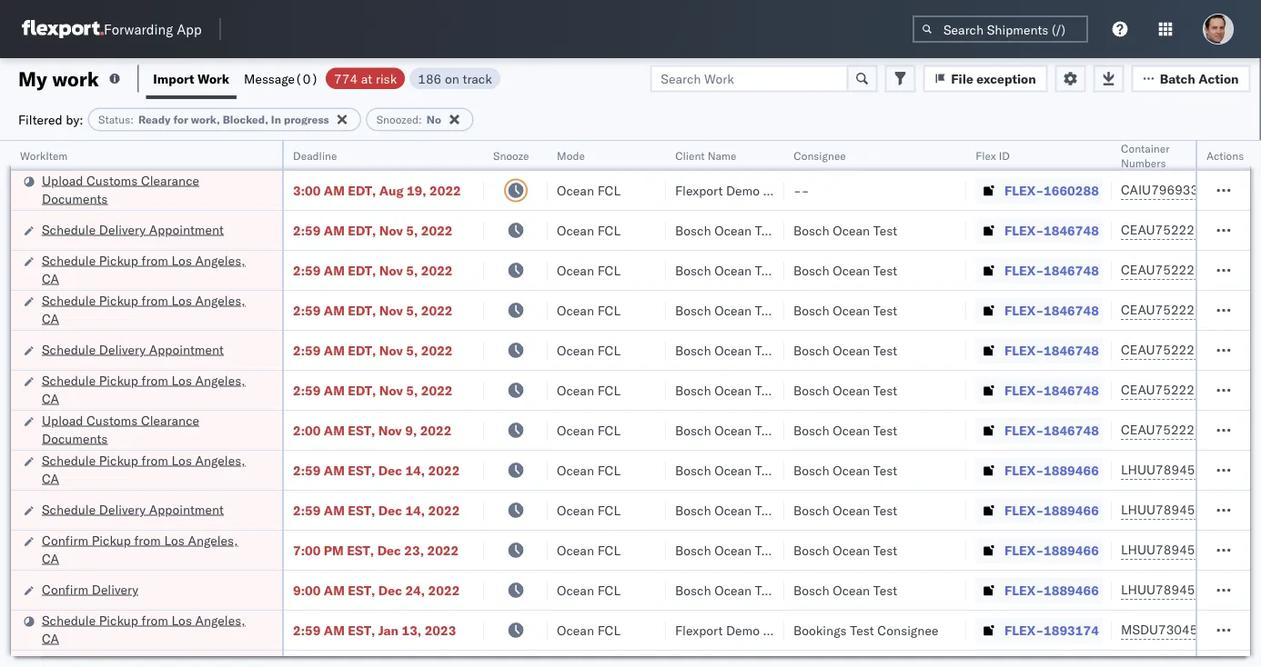 Task type: vqa. For each thing, say whether or not it's contained in the screenshot.


Task type: locate. For each thing, give the bounding box(es) containing it.
0 vertical spatial flexport demo consignee
[[675, 182, 824, 198]]

los
[[171, 252, 192, 268], [171, 293, 192, 308], [171, 373, 192, 389], [171, 453, 192, 469], [164, 533, 185, 549], [171, 613, 192, 629]]

dec
[[378, 463, 402, 479], [378, 503, 402, 519], [377, 543, 401, 559], [378, 583, 402, 599]]

demo left bookings
[[726, 623, 760, 639]]

1 schedule delivery appointment from the top
[[42, 222, 224, 237]]

4 ocean fcl from the top
[[557, 303, 621, 318]]

2 vertical spatial appointment
[[149, 502, 224, 518]]

1846748 for 2:00 am est, nov 9, 2022 upload customs clearance documents "link"
[[1044, 423, 1099, 439]]

4 lhuu7894563, from the top
[[1121, 582, 1215, 598]]

snooze
[[493, 149, 529, 162]]

4 edt, from the top
[[348, 303, 376, 318]]

schedule delivery appointment link for 2:59 am edt, nov 5, 2022
[[42, 221, 224, 239]]

clearance for 2:00 am est, nov 9, 2022
[[141, 413, 199, 429]]

1 abc from the top
[[1239, 463, 1261, 479]]

1 resize handle column header from the left
[[260, 141, 282, 668]]

12 flex- from the top
[[1004, 623, 1044, 639]]

1 1889466 from the top
[[1044, 463, 1099, 479]]

6 schedule from the top
[[42, 453, 96, 469]]

confirm
[[42, 533, 88, 549], [42, 582, 88, 598]]

2 5, from the top
[[406, 262, 418, 278]]

los inside confirm pickup from los angeles, ca
[[164, 533, 185, 549]]

abc
[[1239, 463, 1261, 479], [1239, 503, 1261, 519], [1239, 543, 1261, 559], [1239, 583, 1261, 599]]

schedule pickup from los angeles, ca button
[[42, 252, 258, 290], [42, 292, 258, 330], [42, 372, 258, 410], [42, 452, 258, 490], [42, 612, 258, 650]]

5 flex-1846748 from the top
[[1004, 383, 1099, 399]]

14, down 9,
[[405, 463, 425, 479]]

workitem button
[[11, 145, 264, 163]]

delivery
[[99, 222, 146, 237], [99, 342, 146, 358], [99, 502, 146, 518], [92, 582, 138, 598]]

1 schedule pickup from los angeles, ca link from the top
[[42, 252, 258, 288]]

3 schedule delivery appointment from the top
[[42, 502, 224, 518]]

mae
[[1239, 623, 1261, 639]]

2 1846748 from the top
[[1044, 262, 1099, 278]]

ocean
[[557, 182, 594, 198], [557, 222, 594, 238], [714, 222, 752, 238], [833, 222, 870, 238], [557, 262, 594, 278], [714, 262, 752, 278], [833, 262, 870, 278], [557, 303, 594, 318], [714, 303, 752, 318], [833, 303, 870, 318], [557, 343, 594, 358], [714, 343, 752, 358], [833, 343, 870, 358], [557, 383, 594, 399], [714, 383, 752, 399], [833, 383, 870, 399], [557, 423, 594, 439], [714, 423, 752, 439], [833, 423, 870, 439], [557, 463, 594, 479], [714, 463, 752, 479], [833, 463, 870, 479], [557, 503, 594, 519], [714, 503, 752, 519], [833, 503, 870, 519], [557, 543, 594, 559], [714, 543, 752, 559], [833, 543, 870, 559], [557, 583, 594, 599], [714, 583, 752, 599], [833, 583, 870, 599], [557, 623, 594, 639]]

0 vertical spatial upload customs clearance documents
[[42, 172, 199, 207]]

1 vertical spatial schedule delivery appointment
[[42, 342, 224, 358]]

8 schedule from the top
[[42, 613, 96, 629]]

ocean fcl for fifth schedule pickup from los angeles, ca button from the bottom
[[557, 262, 621, 278]]

delivery inside button
[[92, 582, 138, 598]]

container numbers button
[[1112, 137, 1212, 170]]

7 fcl from the top
[[597, 423, 621, 439]]

0 vertical spatial flexport
[[675, 182, 723, 198]]

1660288
[[1044, 182, 1099, 198]]

flex-1846748 button
[[975, 218, 1103, 243], [975, 218, 1103, 243], [975, 258, 1103, 283], [975, 258, 1103, 283], [975, 298, 1103, 323], [975, 298, 1103, 323], [975, 338, 1103, 363], [975, 338, 1103, 363], [975, 378, 1103, 404], [975, 378, 1103, 404], [975, 418, 1103, 444], [975, 418, 1103, 444]]

1 vertical spatial appointment
[[149, 342, 224, 358]]

2:59 am est, dec 14, 2022 down 2:00 am est, nov 9, 2022 at the left bottom of page
[[293, 463, 460, 479]]

upload
[[42, 172, 83, 188], [42, 413, 83, 429]]

7 schedule from the top
[[42, 502, 96, 518]]

12 ocean fcl from the top
[[557, 623, 621, 639]]

0 vertical spatial schedule delivery appointment button
[[42, 221, 224, 241]]

schedule delivery appointment button
[[42, 221, 224, 241], [42, 341, 224, 361], [42, 501, 224, 521]]

schedule delivery appointment button for 2:59 am edt, nov 5, 2022
[[42, 221, 224, 241]]

1 schedule delivery appointment button from the top
[[42, 221, 224, 241]]

upload customs clearance documents button for 3:00 am edt, aug 19, 2022
[[42, 172, 258, 210]]

4 ceau7522281, from the top
[[1121, 342, 1214, 358]]

import work
[[153, 71, 229, 86]]

7 ocean fcl from the top
[[557, 423, 621, 439]]

appointment for 2:59 am edt, nov 5, 2022
[[149, 222, 224, 237]]

flex-1893174 button
[[975, 618, 1103, 644], [975, 618, 1103, 644]]

2 upload customs clearance documents from the top
[[42, 413, 199, 447]]

pm
[[324, 543, 344, 559]]

nov
[[379, 222, 403, 238], [379, 262, 403, 278], [379, 303, 403, 318], [379, 343, 403, 358], [379, 383, 403, 399], [378, 423, 402, 439]]

3 1846748 from the top
[[1044, 303, 1099, 318]]

flexport. image
[[22, 20, 104, 38]]

confirm up the confirm delivery
[[42, 533, 88, 549]]

batch
[[1160, 71, 1195, 86]]

6 fcl from the top
[[597, 383, 621, 399]]

schedule for 3rd schedule pickup from los angeles, ca button from the top
[[42, 373, 96, 389]]

1 2:59 from the top
[[293, 222, 321, 238]]

fcl
[[597, 182, 621, 198], [597, 222, 621, 238], [597, 262, 621, 278], [597, 303, 621, 318], [597, 343, 621, 358], [597, 383, 621, 399], [597, 423, 621, 439], [597, 463, 621, 479], [597, 503, 621, 519], [597, 543, 621, 559], [597, 583, 621, 599], [597, 623, 621, 639]]

1 horizontal spatial :
[[419, 113, 422, 126]]

0 vertical spatial documents
[[42, 191, 108, 207]]

3 schedule pickup from los angeles, ca button from the top
[[42, 372, 258, 410]]

resize handle column header for container numbers
[[1208, 141, 1230, 668]]

: left no
[[419, 113, 422, 126]]

1 vertical spatial flexport demo consignee
[[675, 623, 824, 639]]

appointment for 2:59 am est, dec 14, 2022
[[149, 502, 224, 518]]

7 am from the top
[[324, 423, 345, 439]]

delivery for 2:59 am est, dec 14, 2022
[[99, 502, 146, 518]]

bookings
[[793, 623, 847, 639]]

schedule pickup from los angeles, ca link
[[42, 252, 258, 288], [42, 292, 258, 328], [42, 372, 258, 408], [42, 452, 258, 488], [42, 612, 258, 648]]

1 vertical spatial upload customs clearance documents button
[[42, 412, 258, 450]]

resize handle column header
[[260, 141, 282, 668], [462, 141, 484, 668], [526, 141, 548, 668], [644, 141, 666, 668], [762, 141, 784, 668], [944, 141, 966, 668], [1090, 141, 1112, 668], [1208, 141, 1230, 668], [1228, 141, 1250, 668]]

file exception
[[951, 71, 1036, 86]]

5 edt, from the top
[[348, 343, 376, 358]]

hlxu62 for 2:00 am est, nov 9, 2022 upload customs clearance documents "link"
[[1218, 422, 1261, 438]]

5 schedule pickup from los angeles, ca link from the top
[[42, 612, 258, 648]]

flex id button
[[966, 145, 1094, 163]]

1 vertical spatial documents
[[42, 431, 108, 447]]

7 2:59 from the top
[[293, 503, 321, 519]]

2:59 am est, dec 14, 2022 up 7:00 pm est, dec 23, 2022
[[293, 503, 460, 519]]

ocean fcl for 2nd schedule delivery appointment button from the top of the page
[[557, 343, 621, 358]]

ca
[[42, 271, 59, 287], [42, 311, 59, 327], [42, 391, 59, 407], [42, 471, 59, 487], [42, 551, 59, 567], [42, 631, 59, 647]]

tes
[[1239, 222, 1261, 238], [1239, 262, 1261, 278], [1239, 303, 1261, 318], [1239, 343, 1261, 358], [1239, 383, 1261, 399], [1239, 423, 1261, 439]]

from
[[142, 252, 168, 268], [142, 293, 168, 308], [142, 373, 168, 389], [142, 453, 168, 469], [134, 533, 161, 549], [142, 613, 168, 629]]

4 5, from the top
[[406, 343, 418, 358]]

pickup inside confirm pickup from los angeles, ca
[[92, 533, 131, 549]]

1 : from the left
[[130, 113, 134, 126]]

5 ca from the top
[[42, 551, 59, 567]]

1 vertical spatial flexport
[[675, 623, 723, 639]]

3 abc from the top
[[1239, 543, 1261, 559]]

186 on track
[[418, 71, 492, 86]]

0 vertical spatial schedule delivery appointment link
[[42, 221, 224, 239]]

1 vertical spatial customs
[[87, 413, 138, 429]]

0 vertical spatial confirm
[[42, 533, 88, 549]]

ceau7522281, hlxu62
[[1121, 222, 1261, 238], [1121, 262, 1261, 278], [1121, 302, 1261, 318], [1121, 342, 1261, 358], [1121, 382, 1261, 398], [1121, 422, 1261, 438]]

flex-1846748
[[1004, 222, 1099, 238], [1004, 262, 1099, 278], [1004, 303, 1099, 318], [1004, 343, 1099, 358], [1004, 383, 1099, 399], [1004, 423, 1099, 439]]

3 ceau7522281, hlxu62 from the top
[[1121, 302, 1261, 318]]

flexport demo consignee
[[675, 182, 824, 198], [675, 623, 824, 639]]

1846748 for first schedule pickup from los angeles, ca 'link' from the top
[[1044, 262, 1099, 278]]

am for 3rd schedule pickup from los angeles, ca button from the top
[[324, 383, 345, 399]]

edt, for third schedule pickup from los angeles, ca 'link' from the top
[[348, 383, 376, 399]]

2 schedule delivery appointment button from the top
[[42, 341, 224, 361]]

1 vertical spatial schedule delivery appointment link
[[42, 341, 224, 359]]

1 schedule delivery appointment link from the top
[[42, 221, 224, 239]]

ocean fcl for "confirm pickup from los angeles, ca" button on the bottom left of page
[[557, 543, 621, 559]]

file exception button
[[923, 65, 1048, 92], [923, 65, 1048, 92]]

4 hlxu62 from the top
[[1218, 342, 1261, 358]]

confirm for confirm delivery
[[42, 582, 88, 598]]

1 flexport demo consignee from the top
[[675, 182, 824, 198]]

1 vertical spatial schedule delivery appointment button
[[42, 341, 224, 361]]

19,
[[407, 182, 426, 198]]

demo down name
[[726, 182, 760, 198]]

demo for -
[[726, 182, 760, 198]]

1 vertical spatial demo
[[726, 623, 760, 639]]

0 vertical spatial upload customs clearance documents button
[[42, 172, 258, 210]]

10 flex- from the top
[[1004, 543, 1044, 559]]

test
[[755, 222, 779, 238], [873, 222, 897, 238], [755, 262, 779, 278], [873, 262, 897, 278], [755, 303, 779, 318], [873, 303, 897, 318], [755, 343, 779, 358], [873, 343, 897, 358], [755, 383, 779, 399], [873, 383, 897, 399], [755, 423, 779, 439], [873, 423, 897, 439], [755, 463, 779, 479], [873, 463, 897, 479], [755, 503, 779, 519], [873, 503, 897, 519], [755, 543, 779, 559], [873, 543, 897, 559], [755, 583, 779, 599], [873, 583, 897, 599], [850, 623, 874, 639]]

1 uetu52 from the top
[[1218, 462, 1261, 478]]

schedule for schedule delivery appointment button corresponding to 2:59 am edt, nov 5, 2022
[[42, 222, 96, 237]]

1 vertical spatial upload
[[42, 413, 83, 429]]

pickup
[[99, 252, 138, 268], [99, 293, 138, 308], [99, 373, 138, 389], [99, 453, 138, 469], [92, 533, 131, 549], [99, 613, 138, 629]]

14, up 23,
[[405, 503, 425, 519]]

1 schedule pickup from los angeles, ca from the top
[[42, 252, 245, 287]]

Search Work text field
[[650, 65, 848, 92]]

0 vertical spatial demo
[[726, 182, 760, 198]]

2 schedule pickup from los angeles, ca button from the top
[[42, 292, 258, 330]]

2 demo from the top
[[726, 623, 760, 639]]

forwarding app
[[104, 20, 202, 38]]

: left ready
[[130, 113, 134, 126]]

5 ocean fcl from the top
[[557, 343, 621, 358]]

my
[[18, 66, 47, 91]]

schedule delivery appointment link for 2:59 am est, dec 14, 2022
[[42, 501, 224, 519]]

ocean fcl for 2nd schedule pickup from los angeles, ca button from the bottom
[[557, 463, 621, 479]]

1 vertical spatial 14,
[[405, 503, 425, 519]]

from inside confirm pickup from los angeles, ca
[[134, 533, 161, 549]]

ocean fcl for 5th schedule pickup from los angeles, ca button from the top of the page
[[557, 623, 621, 639]]

1 customs from the top
[[87, 172, 138, 188]]

1846748 for 2nd schedule pickup from los angeles, ca 'link'
[[1044, 303, 1099, 318]]

import work button
[[146, 58, 237, 99]]

delivery for 2:59 am edt, nov 5, 2022
[[99, 222, 146, 237]]

2:59 am est, jan 13, 2023
[[293, 623, 456, 639]]

confirm delivery button
[[42, 581, 138, 601]]

2 tes from the top
[[1239, 262, 1261, 278]]

batch action button
[[1132, 65, 1251, 92]]

1 vertical spatial 2:59 am est, dec 14, 2022
[[293, 503, 460, 519]]

filtered
[[18, 111, 62, 127]]

11 fcl from the top
[[597, 583, 621, 599]]

6 tes from the top
[[1239, 423, 1261, 439]]

ocean fcl for upload customs clearance documents button associated with 2:00 am est, nov 9, 2022
[[557, 423, 621, 439]]

customs for 2:00 am est, nov 9, 2022
[[87, 413, 138, 429]]

resize handle column header for workitem
[[260, 141, 282, 668]]

1 - from the left
[[793, 182, 801, 198]]

documents
[[42, 191, 108, 207], [42, 431, 108, 447]]

0 vertical spatial 2:59 am est, dec 14, 2022
[[293, 463, 460, 479]]

confirm inside confirm pickup from los angeles, ca
[[42, 533, 88, 549]]

schedule pickup from los angeles, ca
[[42, 252, 245, 287], [42, 293, 245, 327], [42, 373, 245, 407], [42, 453, 245, 487], [42, 613, 245, 647]]

deadline
[[293, 149, 337, 162]]

am for upload customs clearance documents button associated with 2:00 am est, nov 9, 2022
[[324, 423, 345, 439]]

1 vertical spatial confirm
[[42, 582, 88, 598]]

0 vertical spatial appointment
[[149, 222, 224, 237]]

upload customs clearance documents for 2:00 am est, nov 9, 2022
[[42, 413, 199, 447]]

work
[[52, 66, 99, 91]]

1 vertical spatial clearance
[[141, 413, 199, 429]]

1 2:59 am est, dec 14, 2022 from the top
[[293, 463, 460, 479]]

bosch
[[675, 222, 711, 238], [793, 222, 829, 238], [675, 262, 711, 278], [793, 262, 829, 278], [675, 303, 711, 318], [793, 303, 829, 318], [675, 343, 711, 358], [793, 343, 829, 358], [675, 383, 711, 399], [793, 383, 829, 399], [675, 423, 711, 439], [793, 423, 829, 439], [675, 463, 711, 479], [793, 463, 829, 479], [675, 503, 711, 519], [793, 503, 829, 519], [675, 543, 711, 559], [793, 543, 829, 559], [675, 583, 711, 599], [793, 583, 829, 599]]

2:00 am est, nov 9, 2022
[[293, 423, 452, 439]]

upload for 2:00 am est, nov 9, 2022
[[42, 413, 83, 429]]

9 am from the top
[[324, 503, 345, 519]]

angeles,
[[195, 252, 245, 268], [195, 293, 245, 308], [195, 373, 245, 389], [195, 453, 245, 469], [188, 533, 238, 549], [195, 613, 245, 629]]

6 1846748 from the top
[[1044, 423, 1099, 439]]

flexport demo consignee for -
[[675, 182, 824, 198]]

6 ceau7522281, from the top
[[1121, 422, 1214, 438]]

2022
[[429, 182, 461, 198], [421, 222, 453, 238], [421, 262, 453, 278], [421, 303, 453, 318], [421, 343, 453, 358], [421, 383, 453, 399], [420, 423, 452, 439], [428, 463, 460, 479], [428, 503, 460, 519], [427, 543, 459, 559], [428, 583, 460, 599]]

in
[[271, 113, 281, 126]]

am
[[324, 182, 345, 198], [324, 222, 345, 238], [324, 262, 345, 278], [324, 303, 345, 318], [324, 343, 345, 358], [324, 383, 345, 399], [324, 423, 345, 439], [324, 463, 345, 479], [324, 503, 345, 519], [324, 583, 345, 599], [324, 623, 345, 639]]

flex-1889466 button
[[975, 458, 1103, 484], [975, 458, 1103, 484], [975, 498, 1103, 524], [975, 498, 1103, 524], [975, 538, 1103, 564], [975, 538, 1103, 564], [975, 578, 1103, 604], [975, 578, 1103, 604]]

6 edt, from the top
[[348, 383, 376, 399]]

appointment
[[149, 222, 224, 237], [149, 342, 224, 358], [149, 502, 224, 518]]

2 upload customs clearance documents button from the top
[[42, 412, 258, 450]]

risk
[[376, 71, 397, 86]]

progress
[[284, 113, 329, 126]]

2 vertical spatial schedule delivery appointment link
[[42, 501, 224, 519]]

1 vertical spatial upload customs clearance documents
[[42, 413, 199, 447]]

9 fcl from the top
[[597, 503, 621, 519]]

0 vertical spatial upload
[[42, 172, 83, 188]]

0 vertical spatial clearance
[[141, 172, 199, 188]]

ceau7522281,
[[1121, 222, 1214, 238], [1121, 262, 1214, 278], [1121, 302, 1214, 318], [1121, 342, 1214, 358], [1121, 382, 1214, 398], [1121, 422, 1214, 438]]

clearance
[[141, 172, 199, 188], [141, 413, 199, 429]]

hlxu62
[[1218, 222, 1261, 238], [1218, 262, 1261, 278], [1218, 302, 1261, 318], [1218, 342, 1261, 358], [1218, 382, 1261, 398], [1218, 422, 1261, 438]]

0 horizontal spatial :
[[130, 113, 134, 126]]

23,
[[404, 543, 424, 559]]

2 vertical spatial schedule delivery appointment button
[[42, 501, 224, 521]]

5 5, from the top
[[406, 383, 418, 399]]

dec left 24,
[[378, 583, 402, 599]]

8 am from the top
[[324, 463, 345, 479]]

resize handle column header for deadline
[[462, 141, 484, 668]]

8 resize handle column header from the left
[[1208, 141, 1230, 668]]

1 schedule pickup from los angeles, ca button from the top
[[42, 252, 258, 290]]

: for snoozed
[[419, 113, 422, 126]]

flex-1893174
[[1004, 623, 1099, 639]]

--
[[793, 182, 809, 198]]

2 clearance from the top
[[141, 413, 199, 429]]

flexport
[[675, 182, 723, 198], [675, 623, 723, 639]]

11 ocean fcl from the top
[[557, 583, 621, 599]]

5 flex- from the top
[[1004, 343, 1044, 358]]

1 vertical spatial upload customs clearance documents link
[[42, 412, 258, 448]]

4 abc from the top
[[1239, 583, 1261, 599]]

0 vertical spatial customs
[[87, 172, 138, 188]]

3 ocean fcl from the top
[[557, 262, 621, 278]]

2 customs from the top
[[87, 413, 138, 429]]

hlxu62 for third schedule pickup from los angeles, ca 'link' from the top
[[1218, 382, 1261, 398]]

3 appointment from the top
[[149, 502, 224, 518]]

1 hlxu62 from the top
[[1218, 222, 1261, 238]]

am for upload customs clearance documents button associated with 3:00 am edt, aug 19, 2022
[[324, 182, 345, 198]]

am for 5th schedule pickup from los angeles, ca button from the top of the page
[[324, 623, 345, 639]]

6 flex-1846748 from the top
[[1004, 423, 1099, 439]]

1889466
[[1044, 463, 1099, 479], [1044, 503, 1099, 519], [1044, 543, 1099, 559], [1044, 583, 1099, 599]]

resize handle column header for mode
[[644, 141, 666, 668]]

4 1846748 from the top
[[1044, 343, 1099, 358]]

0 vertical spatial 14,
[[405, 463, 425, 479]]

documents for 3:00
[[42, 191, 108, 207]]

0 vertical spatial schedule delivery appointment
[[42, 222, 224, 237]]

schedule delivery appointment for 2:59 am edt, nov 5, 2022
[[42, 222, 224, 237]]

customs for 3:00 am edt, aug 19, 2022
[[87, 172, 138, 188]]

clearance for 3:00 am edt, aug 19, 2022
[[141, 172, 199, 188]]

1 documents from the top
[[42, 191, 108, 207]]

0 vertical spatial upload customs clearance documents link
[[42, 172, 258, 208]]

resize handle column header for client name
[[762, 141, 784, 668]]

2 vertical spatial schedule delivery appointment
[[42, 502, 224, 518]]

3 lhuu7894563, from the top
[[1121, 542, 1215, 558]]

2 flex-1889466 from the top
[[1004, 503, 1099, 519]]

confirm down confirm pickup from los angeles, ca
[[42, 582, 88, 598]]

tes for third schedule pickup from los angeles, ca 'link' from the top
[[1239, 383, 1261, 399]]

documents for 2:00
[[42, 431, 108, 447]]

aug
[[379, 182, 403, 198]]

2 flex- from the top
[[1004, 222, 1044, 238]]

dec up 7:00 pm est, dec 23, 2022
[[378, 503, 402, 519]]

ocean fcl for upload customs clearance documents button associated with 3:00 am edt, aug 19, 2022
[[557, 182, 621, 198]]

2 resize handle column header from the left
[[462, 141, 484, 668]]



Task type: describe. For each thing, give the bounding box(es) containing it.
3 uetu52 from the top
[[1218, 542, 1261, 558]]

6 2:59 from the top
[[293, 463, 321, 479]]

5 fcl from the top
[[597, 343, 621, 358]]

3 ceau7522281, from the top
[[1121, 302, 1214, 318]]

3 5, from the top
[[406, 303, 418, 318]]

2 ca from the top
[[42, 311, 59, 327]]

actions
[[1206, 149, 1244, 162]]

1 fcl from the top
[[597, 182, 621, 198]]

flexport for bookings test consignee
[[675, 623, 723, 639]]

mbl button
[[1230, 145, 1261, 163]]

schedule delivery appointment for 2:59 am est, dec 14, 2022
[[42, 502, 224, 518]]

1 lhuu7894563, uetu52 from the top
[[1121, 462, 1261, 478]]

2 schedule pickup from los angeles, ca from the top
[[42, 293, 245, 327]]

5 schedule pickup from los angeles, ca button from the top
[[42, 612, 258, 650]]

3:00 am edt, aug 19, 2022
[[293, 182, 461, 198]]

6 flex- from the top
[[1004, 383, 1044, 399]]

1 flex-1889466 from the top
[[1004, 463, 1099, 479]]

2 2:59 am est, dec 14, 2022 from the top
[[293, 503, 460, 519]]

resize handle column header for flex id
[[1090, 141, 1112, 668]]

angeles, inside confirm pickup from los angeles, ca
[[188, 533, 238, 549]]

schedule for 5th schedule pickup from los angeles, ca button from the top of the page
[[42, 613, 96, 629]]

2 1889466 from the top
[[1044, 503, 1099, 519]]

consignee inside button
[[793, 149, 846, 162]]

4 2:59 am edt, nov 5, 2022 from the top
[[293, 343, 453, 358]]

schedule for 4th schedule pickup from los angeles, ca button from the bottom
[[42, 293, 96, 308]]

upload customs clearance documents for 3:00 am edt, aug 19, 2022
[[42, 172, 199, 207]]

1 flex- from the top
[[1004, 182, 1044, 198]]

4 flex- from the top
[[1004, 303, 1044, 318]]

3 schedule pickup from los angeles, ca link from the top
[[42, 372, 258, 408]]

2 ceau7522281, from the top
[[1121, 262, 1214, 278]]

track
[[463, 71, 492, 86]]

5 ceau7522281, from the top
[[1121, 382, 1214, 398]]

message
[[244, 71, 295, 86]]

client
[[675, 149, 705, 162]]

2 ocean fcl from the top
[[557, 222, 621, 238]]

2 14, from the top
[[405, 503, 425, 519]]

2 - from the left
[[801, 182, 809, 198]]

work
[[198, 71, 229, 86]]

4 1889466 from the top
[[1044, 583, 1099, 599]]

5 schedule pickup from los angeles, ca from the top
[[42, 613, 245, 647]]

ca inside confirm pickup from los angeles, ca
[[42, 551, 59, 567]]

8 fcl from the top
[[597, 463, 621, 479]]

1 ceau7522281, from the top
[[1121, 222, 1214, 238]]

app
[[177, 20, 202, 38]]

2 schedule pickup from los angeles, ca link from the top
[[42, 292, 258, 328]]

schedule for 2nd schedule pickup from los angeles, ca button from the bottom
[[42, 453, 96, 469]]

on
[[445, 71, 459, 86]]

client name
[[675, 149, 736, 162]]

forwarding app link
[[22, 20, 202, 38]]

3 fcl from the top
[[597, 262, 621, 278]]

exception
[[976, 71, 1036, 86]]

774
[[334, 71, 358, 86]]

status : ready for work, blocked, in progress
[[98, 113, 329, 126]]

resize handle column header for consignee
[[944, 141, 966, 668]]

3 flex- from the top
[[1004, 262, 1044, 278]]

tes for first schedule pickup from los angeles, ca 'link' from the top
[[1239, 262, 1261, 278]]

2:00
[[293, 423, 321, 439]]

status
[[98, 113, 130, 126]]

4 2:59 from the top
[[293, 343, 321, 358]]

my work
[[18, 66, 99, 91]]

: for status
[[130, 113, 134, 126]]

confirm pickup from los angeles, ca button
[[42, 532, 258, 570]]

4 schedule pickup from los angeles, ca from the top
[[42, 453, 245, 487]]

yml
[[1239, 182, 1261, 198]]

hlxu62 for 2nd schedule pickup from los angeles, ca 'link'
[[1218, 302, 1261, 318]]

client name button
[[666, 145, 766, 163]]

3:00
[[293, 182, 321, 198]]

3 2:59 am edt, nov 5, 2022 from the top
[[293, 303, 453, 318]]

9,
[[405, 423, 417, 439]]

tes for 2nd schedule pickup from los angeles, ca 'link'
[[1239, 303, 1261, 318]]

9:00 am est, dec 24, 2022
[[293, 583, 460, 599]]

1 14, from the top
[[405, 463, 425, 479]]

7:00
[[293, 543, 321, 559]]

est, up 2:59 am est, jan 13, 2023
[[348, 583, 375, 599]]

numbers
[[1121, 156, 1166, 170]]

consignee button
[[784, 145, 948, 163]]

am for 2nd schedule pickup from los angeles, ca button from the bottom
[[324, 463, 345, 479]]

id
[[999, 149, 1010, 162]]

7 flex- from the top
[[1004, 423, 1044, 439]]

774 at risk
[[334, 71, 397, 86]]

flexport demo consignee for bookings
[[675, 623, 824, 639]]

by:
[[66, 111, 83, 127]]

8 2:59 from the top
[[293, 623, 321, 639]]

24,
[[405, 583, 425, 599]]

est, left 9,
[[348, 423, 375, 439]]

2 2:59 from the top
[[293, 262, 321, 278]]

confirm delivery
[[42, 582, 138, 598]]

schedule for schedule delivery appointment button for 2:59 am est, dec 14, 2022
[[42, 502, 96, 518]]

container
[[1121, 141, 1170, 155]]

message (0)
[[244, 71, 319, 86]]

am for fifth schedule pickup from los angeles, ca button from the bottom
[[324, 262, 345, 278]]

dec left 23,
[[377, 543, 401, 559]]

am for 2nd schedule delivery appointment button from the top of the page
[[324, 343, 345, 358]]

snoozed
[[376, 113, 419, 126]]

7:00 pm est, dec 23, 2022
[[293, 543, 459, 559]]

deadline button
[[284, 145, 466, 163]]

bookings test consignee
[[793, 623, 938, 639]]

edt, for 3:00 am edt, aug 19, 2022's upload customs clearance documents "link"
[[348, 182, 376, 198]]

no
[[427, 113, 441, 126]]

upload customs clearance documents link for 3:00 am edt, aug 19, 2022
[[42, 172, 258, 208]]

2 ceau7522281, hlxu62 from the top
[[1121, 262, 1261, 278]]

3 2:59 from the top
[[293, 303, 321, 318]]

Search Shipments (/) text field
[[913, 15, 1088, 43]]

confirm for confirm pickup from los angeles, ca
[[42, 533, 88, 549]]

est, right the pm
[[347, 543, 374, 559]]

3 flex-1846748 from the top
[[1004, 303, 1099, 318]]

mode button
[[548, 145, 648, 163]]

mbl
[[1239, 149, 1261, 162]]

6 ceau7522281, hlxu62 from the top
[[1121, 422, 1261, 438]]

ready
[[138, 113, 171, 126]]

for
[[173, 113, 188, 126]]

(0)
[[295, 71, 319, 86]]

ocean fcl for 3rd schedule pickup from los angeles, ca button from the top
[[557, 383, 621, 399]]

4 schedule pickup from los angeles, ca link from the top
[[42, 452, 258, 488]]

10 fcl from the top
[[597, 543, 621, 559]]

msdu7304509
[[1121, 622, 1214, 638]]

2 flex-1846748 from the top
[[1004, 262, 1099, 278]]

2 schedule delivery appointment from the top
[[42, 342, 224, 358]]

4 flex-1846748 from the top
[[1004, 343, 1099, 358]]

1 lhuu7894563, from the top
[[1121, 462, 1215, 478]]

9:00
[[293, 583, 321, 599]]

1 5, from the top
[[406, 222, 418, 238]]

186
[[418, 71, 442, 86]]

delivery for 9:00 am est, dec 24, 2022
[[92, 582, 138, 598]]

2 appointment from the top
[[149, 342, 224, 358]]

upload customs clearance documents button for 2:00 am est, nov 9, 2022
[[42, 412, 258, 450]]

4 ceau7522281, hlxu62 from the top
[[1121, 342, 1261, 358]]

9 flex- from the top
[[1004, 503, 1044, 519]]

dec down 2:00 am est, nov 9, 2022 at the left bottom of page
[[378, 463, 402, 479]]

snoozed : no
[[376, 113, 441, 126]]

work,
[[191, 113, 220, 126]]

2023
[[425, 623, 456, 639]]

blocked,
[[223, 113, 268, 126]]

confirm delivery link
[[42, 581, 138, 599]]

1893174
[[1044, 623, 1099, 639]]

4 uetu52 from the top
[[1218, 582, 1261, 598]]

schedule for 2nd schedule delivery appointment button from the top of the page
[[42, 342, 96, 358]]

4 lhuu7894563, uetu52 from the top
[[1121, 582, 1261, 598]]

am for 4th schedule pickup from los angeles, ca button from the bottom
[[324, 303, 345, 318]]

3 schedule pickup from los angeles, ca from the top
[[42, 373, 245, 407]]

1846748 for third schedule pickup from los angeles, ca 'link' from the top
[[1044, 383, 1099, 399]]

at
[[361, 71, 372, 86]]

13,
[[402, 623, 421, 639]]

caiu7969337
[[1121, 182, 1206, 198]]

container numbers
[[1121, 141, 1170, 170]]

flex id
[[975, 149, 1010, 162]]

est, up 7:00 pm est, dec 23, 2022
[[348, 503, 375, 519]]

5 2:59 am edt, nov 5, 2022 from the top
[[293, 383, 453, 399]]

filtered by:
[[18, 111, 83, 127]]

file
[[951, 71, 973, 86]]

demo for bookings
[[726, 623, 760, 639]]

batch action
[[1160, 71, 1239, 86]]

4 tes from the top
[[1239, 343, 1261, 358]]

name
[[707, 149, 736, 162]]

4 flex-1889466 from the top
[[1004, 583, 1099, 599]]

workitem
[[20, 149, 68, 162]]

action
[[1199, 71, 1239, 86]]

10 am from the top
[[324, 583, 345, 599]]

1 1846748 from the top
[[1044, 222, 1099, 238]]

schedule for fifth schedule pickup from los angeles, ca button from the bottom
[[42, 252, 96, 268]]

2 abc from the top
[[1239, 503, 1261, 519]]

5 ceau7522281, hlxu62 from the top
[[1121, 382, 1261, 398]]

edt, for 2nd schedule pickup from los angeles, ca 'link'
[[348, 303, 376, 318]]

2 am from the top
[[324, 222, 345, 238]]

ocean fcl for 4th schedule pickup from los angeles, ca button from the bottom
[[557, 303, 621, 318]]

2 fcl from the top
[[597, 222, 621, 238]]

forwarding
[[104, 20, 173, 38]]

5 2:59 from the top
[[293, 383, 321, 399]]

est, down 2:00 am est, nov 9, 2022 at the left bottom of page
[[348, 463, 375, 479]]

3 ca from the top
[[42, 391, 59, 407]]

3 1889466 from the top
[[1044, 543, 1099, 559]]

confirm pickup from los angeles, ca
[[42, 533, 238, 567]]

upload customs clearance documents link for 2:00 am est, nov 9, 2022
[[42, 412, 258, 448]]

import
[[153, 71, 194, 86]]

flex
[[975, 149, 996, 162]]

flexport for --
[[675, 182, 723, 198]]

mode
[[557, 149, 585, 162]]

2 edt, from the top
[[348, 222, 376, 238]]

edt, for first schedule pickup from los angeles, ca 'link' from the top
[[348, 262, 376, 278]]

11 flex- from the top
[[1004, 583, 1044, 599]]

hlxu62 for first schedule pickup from los angeles, ca 'link' from the top
[[1218, 262, 1261, 278]]

8 flex- from the top
[[1004, 463, 1044, 479]]

jan
[[378, 623, 399, 639]]

1 flex-1846748 from the top
[[1004, 222, 1099, 238]]

est, left jan in the left bottom of the page
[[348, 623, 375, 639]]

1 tes from the top
[[1239, 222, 1261, 238]]

3 resize handle column header from the left
[[526, 141, 548, 668]]

tes for 2:00 am est, nov 9, 2022 upload customs clearance documents "link"
[[1239, 423, 1261, 439]]

upload for 3:00 am edt, aug 19, 2022
[[42, 172, 83, 188]]

flex-1660288
[[1004, 182, 1099, 198]]

schedule delivery appointment button for 2:59 am est, dec 14, 2022
[[42, 501, 224, 521]]

confirm pickup from los angeles, ca link
[[42, 532, 258, 568]]



